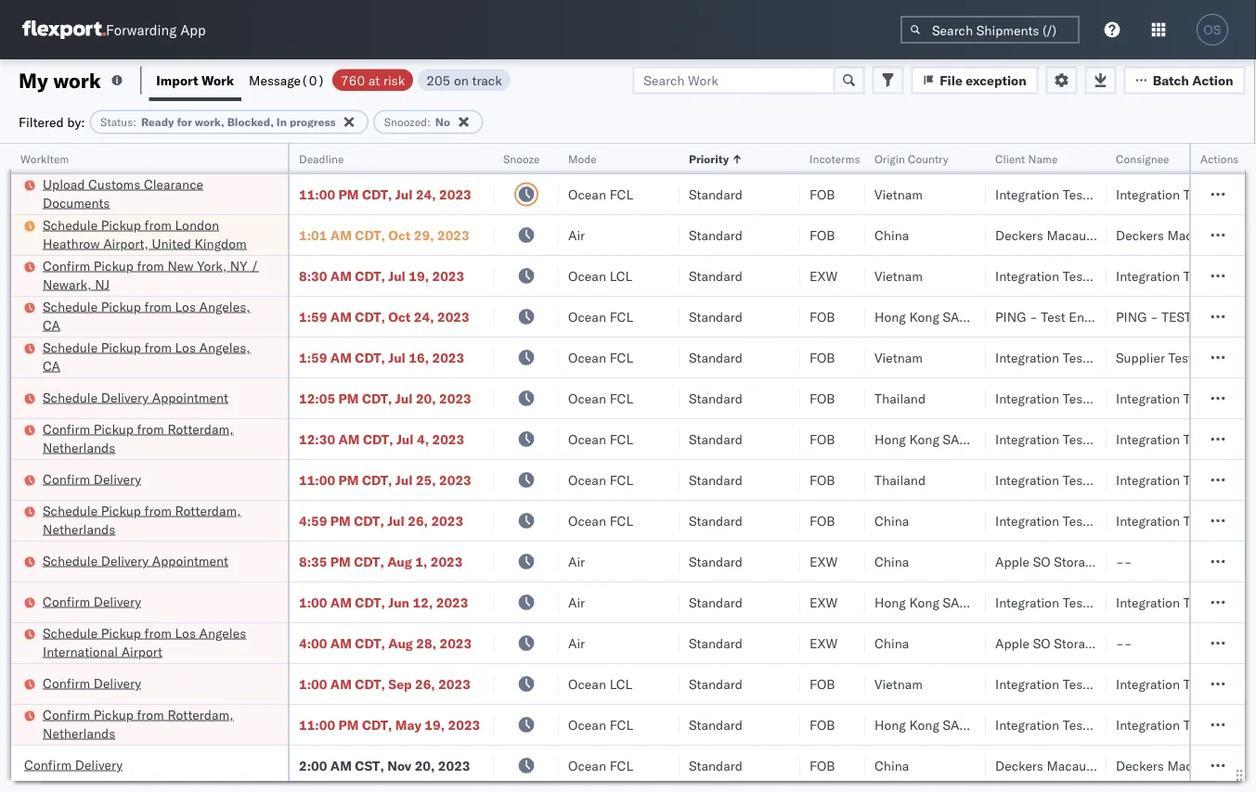 Task type: locate. For each thing, give the bounding box(es) containing it.
1 vertical spatial limited(test)
[[1090, 758, 1172, 774]]

7 integration test account from the top
[[1116, 595, 1256, 611]]

oct left 29, on the top left
[[388, 227, 411, 243]]

pickup inside confirm pickup from new york, ny / newark, nj
[[94, 258, 134, 274]]

account for 1:00 am cdt, jun 12, 2023
[[1211, 595, 1256, 611]]

2 ag from the top
[[1177, 350, 1195, 366]]

0 vertical spatial storage
[[1054, 554, 1099, 570]]

from inside schedule pickup from rotterdam, netherlands
[[144, 503, 172, 519]]

0 vertical spatial lcl
[[610, 268, 632, 284]]

1 vertical spatial schedule pickup from los angeles, ca
[[43, 339, 250, 374]]

15 standard from the top
[[689, 758, 743, 774]]

standard for 4:59 pm cdt, jul 26, 2023
[[689, 513, 743, 529]]

0 vertical spatial netherlands
[[43, 440, 115, 456]]

2 vietnam from the top
[[875, 268, 923, 284]]

1 deckers macau limited( from the top
[[1116, 227, 1256, 243]]

am right 4:00
[[330, 635, 352, 652]]

7 ocean fcl from the top
[[568, 513, 633, 529]]

2023 right 29, on the top left
[[437, 227, 469, 243]]

1 vertical spatial 1:59
[[299, 350, 327, 366]]

pm right 4:59 at left
[[330, 513, 351, 529]]

3 ag from the top
[[1177, 676, 1195, 693]]

sar for 1:59 am cdt, oct 24, 2023
[[943, 309, 968, 325]]

1 vertical spatial use)
[[1162, 635, 1195, 652]]

8 integration test account from the top
[[1116, 676, 1256, 693]]

storage
[[1054, 554, 1099, 570], [1054, 635, 1099, 652]]

2023 right 12,
[[436, 595, 468, 611]]

confirm pickup from rotterdam, netherlands down airport
[[43, 707, 234, 742]]

2023 right sep
[[438, 676, 471, 693]]

4 integration test account from the top
[[1116, 431, 1256, 447]]

1 11:00 from the top
[[299, 186, 335, 202]]

6 ocean fcl from the top
[[568, 472, 633, 488]]

1 angeles, from the top
[[199, 298, 250, 315]]

0 horizontal spatial :
[[133, 115, 136, 129]]

19, for jul
[[409, 268, 429, 284]]

1:00 down 4:00
[[299, 676, 327, 693]]

fcl for 12:30 am cdt, jul 4, 2023
[[610, 431, 633, 447]]

0 vertical spatial limited(test)
[[1090, 227, 1172, 243]]

2023 right 28,
[[440, 635, 472, 652]]

0 vertical spatial appointment
[[152, 389, 228, 406]]

5 ocean fcl from the top
[[568, 431, 633, 447]]

1 appointment from the top
[[152, 389, 228, 406]]

2 thailand from the top
[[875, 472, 926, 488]]

3 ocean from the top
[[568, 309, 606, 325]]

jul for 24,
[[395, 186, 413, 202]]

ocean fcl for 12:05 pm cdt, jul 20, 2023
[[568, 390, 633, 407]]

schedule delivery appointment link
[[43, 389, 228, 407], [43, 552, 228, 570]]

0 vertical spatial oct
[[388, 227, 411, 243]]

0 vertical spatial schedule pickup from los angeles, ca
[[43, 298, 250, 333]]

limited(test) for air
[[1090, 227, 1172, 243]]

aug left 28,
[[388, 635, 413, 652]]

rotterdam, inside schedule pickup from rotterdam, netherlands
[[175, 503, 241, 519]]

2023 for 1:59 am cdt, jul 16, 2023
[[432, 350, 464, 366]]

2023 down the 1:59 am cdt, jul 16, 2023
[[439, 390, 471, 407]]

by:
[[67, 114, 85, 130]]

test for 12:05 pm cdt, jul 20, 2023
[[1183, 390, 1208, 407]]

2023 down no
[[439, 186, 471, 202]]

2 vertical spatial 11:00
[[299, 717, 335, 733]]

1 ocean fcl from the top
[[568, 186, 633, 202]]

7 resize handle column header from the left
[[964, 144, 986, 793]]

ocean
[[568, 186, 606, 202], [568, 268, 606, 284], [568, 309, 606, 325], [568, 350, 606, 366], [568, 390, 606, 407], [568, 431, 606, 447], [568, 472, 606, 488], [568, 513, 606, 529], [568, 676, 606, 693], [568, 717, 606, 733], [568, 758, 606, 774]]

4 hong kong sar china from the top
[[875, 717, 1006, 733]]

resize handle column header for mode
[[657, 144, 680, 793]]

schedule delivery appointment
[[43, 389, 228, 406], [43, 553, 228, 569]]

1 vertical spatial oct
[[388, 309, 411, 325]]

0 vertical spatial not
[[1132, 554, 1158, 570]]

4:59 pm cdt, jul 26, 2023
[[299, 513, 463, 529]]

ping
[[995, 309, 1026, 325], [1116, 309, 1147, 325]]

1,
[[415, 554, 427, 570]]

9 fob from the top
[[810, 676, 835, 693]]

24, up the 16,
[[414, 309, 434, 325]]

1 vertical spatial ag
[[1177, 350, 1195, 366]]

2023
[[439, 186, 471, 202], [437, 227, 469, 243], [432, 268, 464, 284], [437, 309, 469, 325], [432, 350, 464, 366], [439, 390, 471, 407], [432, 431, 464, 447], [439, 472, 471, 488], [431, 513, 463, 529], [430, 554, 463, 570], [436, 595, 468, 611], [440, 635, 472, 652], [438, 676, 471, 693], [448, 717, 480, 733], [438, 758, 470, 774]]

2023 for 1:00 am cdt, jun 12, 2023
[[436, 595, 468, 611]]

ocean lcl for 8:30 am cdt, jul 19, 2023
[[568, 268, 632, 284]]

exw
[[810, 268, 838, 284], [810, 554, 838, 570], [810, 595, 838, 611], [810, 635, 838, 652]]

9 integration test account from the top
[[1116, 717, 1256, 733]]

aug for 28,
[[388, 635, 413, 652]]

macau
[[1047, 227, 1086, 243], [1167, 227, 1207, 243], [1047, 758, 1086, 774], [1167, 758, 1207, 774]]

los for 4:00 am cdt, aug 28, 2023
[[175, 625, 196, 641]]

pm
[[338, 186, 359, 202], [338, 390, 359, 407], [338, 472, 359, 488], [330, 513, 351, 529], [330, 554, 351, 570], [338, 717, 359, 733]]

0 vertical spatial ocean lcl
[[568, 268, 632, 284]]

1 schedule pickup from los angeles, ca from the top
[[43, 298, 250, 333]]

11:00 down 12:30
[[299, 472, 335, 488]]

2 vertical spatial on
[[1154, 676, 1174, 693]]

sar for 11:00 pm cdt, may 19, 2023
[[943, 717, 968, 733]]

fcl for 11:00 pm cdt, jul 24, 2023
[[610, 186, 633, 202]]

ocean fcl for 1:59 am cdt, oct 24, 2023
[[568, 309, 633, 325]]

fob for 1:59 am cdt, oct 24, 2023
[[810, 309, 835, 325]]

1 schedule from the top
[[43, 217, 98, 233]]

am down 8:30 am cdt, jul 19, 2023 at the top of the page
[[330, 309, 352, 325]]

pm down deadline
[[338, 186, 359, 202]]

pickup
[[101, 217, 141, 233], [94, 258, 134, 274], [101, 298, 141, 315], [101, 339, 141, 356], [94, 421, 134, 437], [101, 503, 141, 519], [101, 625, 141, 641], [94, 707, 134, 723]]

0 vertical spatial --
[[1116, 554, 1132, 570]]

ca for 1:59 am cdt, jul 16, 2023
[[43, 358, 60, 374]]

9 standard from the top
[[689, 513, 743, 529]]

test for 1:00 am cdt, jun 12, 2023
[[1183, 595, 1208, 611]]

upload customs clearance documents
[[43, 176, 203, 211]]

1 vertical spatial schedule delivery appointment
[[43, 553, 228, 569]]

2 schedule delivery appointment from the top
[[43, 553, 228, 569]]

am right 12:30
[[338, 431, 360, 447]]

1 netherlands from the top
[[43, 440, 115, 456]]

storage for 8:35 pm cdt, aug 1, 2023
[[1054, 554, 1099, 570]]

cdt, down the 1:59 am cdt, jul 16, 2023
[[362, 390, 392, 407]]

aug for 1,
[[387, 554, 412, 570]]

cdt, down 'deadline' button
[[362, 186, 392, 202]]

am left sep
[[330, 676, 352, 693]]

26, up 1,
[[408, 513, 428, 529]]

2 vertical spatial los
[[175, 625, 196, 641]]

1 fcl from the top
[[610, 186, 633, 202]]

4 resize handle column header from the left
[[657, 144, 680, 793]]

0 vertical spatial confirm pickup from rotterdam, netherlands
[[43, 421, 234, 456]]

0 vertical spatial 20,
[[416, 390, 436, 407]]

2023 down 25,
[[431, 513, 463, 529]]

app
[[180, 21, 206, 39]]

1 storage from the top
[[1054, 554, 1099, 570]]

0 vertical spatial confirm pickup from rotterdam, netherlands link
[[43, 420, 264, 457]]

1 vertical spatial apple so storage (do not use)
[[995, 635, 1195, 652]]

4 sar from the top
[[943, 717, 968, 733]]

account for 11:00 pm cdt, jul 25, 2023
[[1211, 472, 1256, 488]]

2 vertical spatial rotterdam,
[[167, 707, 234, 723]]

ping for ping - test
[[1116, 309, 1147, 325]]

confirm pickup from new york, ny / newark, nj button
[[43, 257, 264, 296]]

8:30 am cdt, jul 19, 2023
[[299, 268, 464, 284]]

confirm pickup from rotterdam, netherlands link
[[43, 420, 264, 457], [43, 706, 264, 743]]

cdt, left may
[[362, 717, 392, 733]]

1 vertical spatial deckers macau limited(
[[1116, 758, 1256, 774]]

deckers macau limited(test)
[[995, 227, 1172, 243], [995, 758, 1172, 774]]

am right 8:30 at top
[[330, 268, 352, 284]]

standard for 12:05 pm cdt, jul 20, 2023
[[689, 390, 743, 407]]

am right 2:00 on the left of page
[[330, 758, 352, 774]]

3 integration test account from the top
[[1116, 390, 1256, 407]]

forwarding
[[106, 21, 177, 39]]

20, up 4,
[[416, 390, 436, 407]]

deckers macau limited(
[[1116, 227, 1256, 243], [1116, 758, 1256, 774]]

0 vertical spatial apple
[[995, 554, 1030, 570]]

19, right may
[[425, 717, 445, 733]]

schedule inside schedule pickup from rotterdam, netherlands
[[43, 503, 98, 519]]

2 schedule delivery appointment button from the top
[[43, 552, 228, 572]]

0 vertical spatial schedule pickup from los angeles, ca link
[[43, 298, 264, 335]]

2 confirm pickup from rotterdam, netherlands button from the top
[[43, 706, 264, 745]]

1 vietnam from the top
[[875, 186, 923, 202]]

from for 11:00 pm cdt, may 19, 2023
[[137, 707, 164, 723]]

11:00 for 11:00 pm cdt, jul 24, 2023
[[299, 186, 335, 202]]

1 kong from the top
[[909, 309, 939, 325]]

1 vertical spatial integration test account - on ag
[[995, 350, 1195, 366]]

batch action button
[[1124, 66, 1245, 94]]

1 vertical spatial 26,
[[415, 676, 435, 693]]

6 ocean from the top
[[568, 431, 606, 447]]

13 standard from the top
[[689, 676, 743, 693]]

9 resize handle column header from the left
[[1223, 144, 1245, 793]]

1:59 for 1:59 am cdt, oct 24, 2023
[[299, 309, 327, 325]]

1 ca from the top
[[43, 317, 60, 333]]

confirm inside confirm pickup from new york, ny / newark, nj
[[43, 258, 90, 274]]

11:00 up 2:00 on the left of page
[[299, 717, 335, 733]]

1 schedule delivery appointment button from the top
[[43, 389, 228, 409]]

1 vertical spatial schedule pickup from los angeles, ca link
[[43, 338, 264, 376]]

kingdom
[[194, 235, 247, 252]]

apple so storage (do not use)
[[995, 554, 1195, 570], [995, 635, 1195, 652]]

0 vertical spatial ca
[[43, 317, 60, 333]]

los left "angeles"
[[175, 625, 196, 641]]

3 netherlands from the top
[[43, 726, 115, 742]]

1 integration test account from the top
[[1116, 186, 1256, 202]]

2023 for 12:30 am cdt, jul 4, 2023
[[432, 431, 464, 447]]

ag for 11:00 pm cdt, jul 24, 2023
[[1177, 186, 1195, 202]]

ca for 1:59 am cdt, oct 24, 2023
[[43, 317, 60, 333]]

(do for 4:00 am cdt, aug 28, 2023
[[1102, 635, 1129, 652]]

action
[[1192, 72, 1233, 88]]

2023 for 1:00 am cdt, sep 26, 2023
[[438, 676, 471, 693]]

jul down the 16,
[[395, 390, 413, 407]]

4 hong from the top
[[875, 717, 906, 733]]

1 vertical spatial apple
[[995, 635, 1030, 652]]

hong for 11:00 pm cdt, may 19, 2023
[[875, 717, 906, 733]]

am for 1:00 am cdt, sep 26, 2023
[[330, 676, 352, 693]]

2 vertical spatial integration test account - on ag
[[995, 676, 1195, 693]]

5 fob from the top
[[810, 390, 835, 407]]

confirm pickup from rotterdam, netherlands up schedule pickup from rotterdam, netherlands
[[43, 421, 234, 456]]

not for 4:00 am cdt, aug 28, 2023
[[1132, 635, 1158, 652]]

(0)
[[301, 72, 325, 88]]

4:59
[[299, 513, 327, 529]]

fcl for 12:05 pm cdt, jul 20, 2023
[[610, 390, 633, 407]]

3 sar from the top
[[943, 595, 968, 611]]

cdt,
[[362, 186, 392, 202], [355, 227, 385, 243], [355, 268, 385, 284], [355, 309, 385, 325], [355, 350, 385, 366], [362, 390, 392, 407], [363, 431, 393, 447], [362, 472, 392, 488], [354, 513, 384, 529], [354, 554, 384, 570], [355, 595, 385, 611], [355, 635, 385, 652], [355, 676, 385, 693], [362, 717, 392, 733]]

fob for 12:30 am cdt, jul 4, 2023
[[810, 431, 835, 447]]

standard for 2:00 am cst, nov 20, 2023
[[689, 758, 743, 774]]

1 horizontal spatial ping
[[1116, 309, 1147, 325]]

airport,
[[103, 235, 148, 252]]

account for 12:30 am cdt, jul 4, 2023
[[1211, 431, 1256, 447]]

1 vertical spatial schedule delivery appointment button
[[43, 552, 228, 572]]

1 vertical spatial 20,
[[415, 758, 435, 774]]

1:00 am cdt, sep 26, 2023
[[299, 676, 471, 693]]

confirm pickup from rotterdam, netherlands link for 11:00
[[43, 706, 264, 743]]

2023 right the 16,
[[432, 350, 464, 366]]

los
[[175, 298, 196, 315], [175, 339, 196, 356], [175, 625, 196, 641]]

2 kong from the top
[[909, 431, 939, 447]]

standard for 8:30 am cdt, jul 19, 2023
[[689, 268, 743, 284]]

integration test account - on ag for 1:00 am cdt, sep 26, 2023
[[995, 676, 1195, 693]]

schedule pickup from los angeles international airport button
[[43, 624, 264, 663]]

0 vertical spatial use)
[[1162, 554, 1195, 570]]

pm right '12:05'
[[338, 390, 359, 407]]

pickup inside schedule pickup from los angeles international airport
[[101, 625, 141, 641]]

4 ocean fcl from the top
[[568, 390, 633, 407]]

2 hong from the top
[[875, 431, 906, 447]]

3 kong from the top
[[909, 595, 939, 611]]

jul down 'deadline' button
[[395, 186, 413, 202]]

cdt, down 4:59 pm cdt, jul 26, 2023
[[354, 554, 384, 570]]

ready
[[141, 115, 174, 129]]

1 apple so storage (do not use) from the top
[[995, 554, 1195, 570]]

19, down 29, on the top left
[[409, 268, 429, 284]]

jul left the 16,
[[388, 350, 406, 366]]

filtered by:
[[19, 114, 85, 130]]

0 vertical spatial limited(
[[1210, 227, 1256, 243]]

6 standard from the top
[[689, 390, 743, 407]]

confirm delivery link
[[43, 470, 141, 489], [43, 593, 141, 611], [43, 674, 141, 693], [24, 756, 123, 775]]

10 ocean from the top
[[568, 717, 606, 733]]

ping - test
[[1116, 309, 1192, 325]]

0 vertical spatial on
[[1154, 186, 1174, 202]]

test for 11:00 pm cdt, jul 25, 2023
[[1183, 472, 1208, 488]]

test for 8:30 am cdt, jul 19, 2023
[[1183, 268, 1208, 284]]

7 schedule from the top
[[43, 625, 98, 641]]

confirm pickup from rotterdam, netherlands link down airport
[[43, 706, 264, 743]]

resize handle column header
[[266, 144, 288, 793], [472, 144, 494, 793], [537, 144, 559, 793], [657, 144, 680, 793], [778, 144, 800, 793], [843, 144, 865, 793], [964, 144, 986, 793], [1084, 144, 1107, 793], [1223, 144, 1245, 793]]

am up '12:05'
[[330, 350, 352, 366]]

1 vertical spatial netherlands
[[43, 521, 115, 538]]

0 vertical spatial confirm pickup from rotterdam, netherlands button
[[43, 420, 264, 459]]

3 vietnam from the top
[[875, 350, 923, 366]]

am down "8:35 pm cdt, aug 1, 2023"
[[330, 595, 352, 611]]

pickup inside schedule pickup from rotterdam, netherlands
[[101, 503, 141, 519]]

priority
[[689, 152, 729, 166]]

vietnam for 1:59 am cdt, jul 16, 2023
[[875, 350, 923, 366]]

batch action
[[1153, 72, 1233, 88]]

from for 12:30 am cdt, jul 4, 2023
[[137, 421, 164, 437]]

9 fcl from the top
[[610, 758, 633, 774]]

2023 down 29, on the top left
[[432, 268, 464, 284]]

: left ready at the left of page
[[133, 115, 136, 129]]

exw for 8:30 am cdt, jul 19, 2023
[[810, 268, 838, 284]]

1 vertical spatial lcl
[[610, 676, 632, 693]]

schedule pickup from los angeles, ca link for 1:59 am cdt, oct 24, 2023
[[43, 298, 264, 335]]

confirm pickup from rotterdam, netherlands button down airport
[[43, 706, 264, 745]]

0 vertical spatial integration test account - on ag
[[995, 186, 1195, 202]]

ocean fcl for 12:30 am cdt, jul 4, 2023
[[568, 431, 633, 447]]

11 fob from the top
[[810, 758, 835, 774]]

11:00 down deadline
[[299, 186, 335, 202]]

upload customs clearance documents button
[[43, 175, 264, 214]]

2023 for 11:00 pm cdt, jul 25, 2023
[[439, 472, 471, 488]]

0 vertical spatial schedule pickup from los angeles, ca button
[[43, 298, 264, 337]]

jul up 1:59 am cdt, oct 24, 2023 at the left
[[388, 268, 406, 284]]

schedule
[[43, 217, 98, 233], [43, 298, 98, 315], [43, 339, 98, 356], [43, 389, 98, 406], [43, 503, 98, 519], [43, 553, 98, 569], [43, 625, 98, 641]]

2 schedule pickup from los angeles, ca from the top
[[43, 339, 250, 374]]

2023 right 25,
[[439, 472, 471, 488]]

2 air from the top
[[568, 554, 585, 570]]

2023 right 4,
[[432, 431, 464, 447]]

1 vertical spatial los
[[175, 339, 196, 356]]

schedule pickup from los angeles, ca for 1:59 am cdt, jul 16, 2023
[[43, 339, 250, 374]]

united
[[152, 235, 191, 252]]

los inside schedule pickup from los angeles international airport
[[175, 625, 196, 641]]

sep
[[388, 676, 412, 693]]

2023 down 8:30 am cdt, jul 19, 2023 at the top of the page
[[437, 309, 469, 325]]

2 fcl from the top
[[610, 309, 633, 325]]

integration for 1:00 am cdt, jun 12, 2023
[[1116, 595, 1180, 611]]

london
[[175, 217, 219, 233]]

jul left 25,
[[395, 472, 413, 488]]

4 schedule from the top
[[43, 389, 98, 406]]

: left no
[[427, 115, 431, 129]]

1:00 down 8:35 in the bottom of the page
[[299, 595, 327, 611]]

mode
[[568, 152, 597, 166]]

ocean fcl for 1:59 am cdt, jul 16, 2023
[[568, 350, 633, 366]]

1 (do from the top
[[1102, 554, 1129, 570]]

ocean fcl for 11:00 pm cdt, may 19, 2023
[[568, 717, 633, 733]]

integration test account for 11:00 pm cdt, jul 24, 2023
[[1116, 186, 1256, 202]]

oct down 8:30 am cdt, jul 19, 2023 at the top of the page
[[388, 309, 411, 325]]

cdt, left sep
[[355, 676, 385, 693]]

1 deckers macau limited(test) from the top
[[995, 227, 1172, 243]]

pm up 'cst,'
[[338, 717, 359, 733]]

1 vertical spatial schedule delivery appointment link
[[43, 552, 228, 570]]

netherlands inside schedule pickup from rotterdam, netherlands
[[43, 521, 115, 538]]

1 vertical spatial ca
[[43, 358, 60, 374]]

1 schedule pickup from los angeles, ca link from the top
[[43, 298, 264, 335]]

newark,
[[43, 276, 91, 292]]

pm right 8:35 in the bottom of the page
[[330, 554, 351, 570]]

1:59 up '12:05'
[[299, 350, 327, 366]]

from inside confirm pickup from new york, ny / newark, nj
[[137, 258, 164, 274]]

1 so from the top
[[1033, 554, 1050, 570]]

confirm delivery
[[43, 471, 141, 487], [43, 594, 141, 610], [43, 675, 141, 692], [24, 757, 123, 773]]

11:00 pm cdt, jul 25, 2023
[[299, 472, 471, 488]]

cdt, left jun
[[355, 595, 385, 611]]

schedule inside schedule pickup from los angeles international airport
[[43, 625, 98, 641]]

20, for nov
[[415, 758, 435, 774]]

country
[[908, 152, 948, 166]]

2 vertical spatial netherlands
[[43, 726, 115, 742]]

2 on from the top
[[1154, 350, 1174, 366]]

0 vertical spatial schedule delivery appointment button
[[43, 389, 228, 409]]

2 sar from the top
[[943, 431, 968, 447]]

integration for 11:00 pm cdt, jul 25, 2023
[[1116, 472, 1180, 488]]

from inside schedule pickup from london heathrow airport, united kingdom
[[144, 217, 172, 233]]

1 vertical spatial 11:00
[[299, 472, 335, 488]]

2 use) from the top
[[1162, 635, 1195, 652]]

2 hong kong sar china from the top
[[875, 431, 1006, 447]]

2 (do from the top
[[1102, 635, 1129, 652]]

1 vertical spatial deckers macau limited(test)
[[995, 758, 1172, 774]]

ag
[[1177, 186, 1195, 202], [1177, 350, 1195, 366], [1177, 676, 1195, 693]]

0 vertical spatial aug
[[387, 554, 412, 570]]

5 schedule from the top
[[43, 503, 98, 519]]

ocean fcl for 11:00 pm cdt, jul 25, 2023
[[568, 472, 633, 488]]

angeles,
[[199, 298, 250, 315], [199, 339, 250, 356]]

at
[[368, 72, 380, 88]]

0 vertical spatial deckers macau limited(test)
[[995, 227, 1172, 243]]

6 fcl from the top
[[610, 472, 633, 488]]

0 vertical spatial 19,
[[409, 268, 429, 284]]

3 11:00 from the top
[[299, 717, 335, 733]]

entity
[[1069, 309, 1103, 325]]

kong for 12:30 am cdt, jul 4, 2023
[[909, 431, 939, 447]]

cdt, up 1:59 am cdt, oct 24, 2023 at the left
[[355, 268, 385, 284]]

3 los from the top
[[175, 625, 196, 641]]

1 vertical spatial confirm pickup from rotterdam, netherlands
[[43, 707, 234, 742]]

cdt, down 8:30 am cdt, jul 19, 2023 at the top of the page
[[355, 309, 385, 325]]

pickup for 1:59 am cdt, oct 24, 2023
[[101, 298, 141, 315]]

1 vertical spatial so
[[1033, 635, 1050, 652]]

1 confirm pickup from rotterdam, netherlands button from the top
[[43, 420, 264, 459]]

2 schedule pickup from los angeles, ca link from the top
[[43, 338, 264, 376]]

ny
[[230, 258, 247, 274]]

2 netherlands from the top
[[43, 521, 115, 538]]

0 vertical spatial 24,
[[416, 186, 436, 202]]

2023 right 1,
[[430, 554, 463, 570]]

york,
[[197, 258, 227, 274]]

0 horizontal spatial ping
[[995, 309, 1026, 325]]

0 vertical spatial apple so storage (do not use)
[[995, 554, 1195, 570]]

1 vertical spatial 1:00
[[299, 676, 327, 693]]

1 1:59 from the top
[[299, 309, 327, 325]]

5 standard from the top
[[689, 350, 743, 366]]

1 vertical spatial appointment
[[152, 553, 228, 569]]

5 fcl from the top
[[610, 431, 633, 447]]

1 vertical spatial thailand
[[875, 472, 926, 488]]

1 vertical spatial on
[[1154, 350, 1174, 366]]

from inside schedule pickup from los angeles international airport
[[144, 625, 172, 641]]

confirm pickup from rotterdam, netherlands link up schedule pickup from rotterdam, netherlands 'link' in the bottom of the page
[[43, 420, 264, 457]]

20,
[[416, 390, 436, 407], [415, 758, 435, 774]]

2:00
[[299, 758, 327, 774]]

cdt, down 1:00 am cdt, jun 12, 2023
[[355, 635, 385, 652]]

aug left 1,
[[387, 554, 412, 570]]

cdt, up 4:59 pm cdt, jul 26, 2023
[[362, 472, 392, 488]]

aug
[[387, 554, 412, 570], [388, 635, 413, 652]]

pickup inside schedule pickup from london heathrow airport, united kingdom
[[101, 217, 141, 233]]

confirm
[[43, 258, 90, 274], [43, 421, 90, 437], [43, 471, 90, 487], [43, 594, 90, 610], [43, 675, 90, 692], [43, 707, 90, 723], [24, 757, 72, 773]]

confirm pickup from rotterdam, netherlands link for 12:30
[[43, 420, 264, 457]]

4 air from the top
[[568, 635, 585, 652]]

-
[[1143, 186, 1151, 202], [1029, 309, 1038, 325], [1150, 309, 1158, 325], [1143, 350, 1151, 366], [1116, 554, 1124, 570], [1124, 554, 1132, 570], [1116, 635, 1124, 652], [1124, 635, 1132, 652], [1143, 676, 1151, 693]]

1 vertical spatial storage
[[1054, 635, 1099, 652]]

air for 4:00 am cdt, aug 28, 2023
[[568, 635, 585, 652]]

2 integration test account from the top
[[1116, 268, 1256, 284]]

1 vertical spatial --
[[1116, 635, 1132, 652]]

1 horizontal spatial :
[[427, 115, 431, 129]]

pickup for 12:30 am cdt, jul 4, 2023
[[94, 421, 134, 437]]

0 vertical spatial thailand
[[875, 390, 926, 407]]

cdt, up '11:00 pm cdt, jul 25, 2023'
[[363, 431, 393, 447]]

2 fob from the top
[[810, 227, 835, 243]]

2 ping from the left
[[1116, 309, 1147, 325]]

1 vertical spatial confirm pickup from rotterdam, netherlands button
[[43, 706, 264, 745]]

os
[[1203, 23, 1221, 37]]

jul for 4,
[[396, 431, 414, 447]]

ping up supplier
[[1116, 309, 1147, 325]]

1 schedule delivery appointment link from the top
[[43, 389, 228, 407]]

test for 1:00 am cdt, sep 26, 2023
[[1183, 676, 1208, 693]]

20, right nov
[[415, 758, 435, 774]]

cdt, up 8:30 am cdt, jul 19, 2023 at the top of the page
[[355, 227, 385, 243]]

confirm pickup from rotterdam, netherlands button up schedule pickup from rotterdam, netherlands 'link' in the bottom of the page
[[43, 420, 264, 459]]

20, for jul
[[416, 390, 436, 407]]

(do
[[1102, 554, 1129, 570], [1102, 635, 1129, 652]]

2 vertical spatial ag
[[1177, 676, 1195, 693]]

0 vertical spatial 1:00
[[299, 595, 327, 611]]

1 vertical spatial limited(
[[1210, 758, 1256, 774]]

1 vertical spatial not
[[1132, 635, 1158, 652]]

5 ocean from the top
[[568, 390, 606, 407]]

incoterms
[[810, 152, 860, 166]]

0 vertical spatial (do
[[1102, 554, 1129, 570]]

2 schedule from the top
[[43, 298, 98, 315]]

1 vertical spatial 24,
[[414, 309, 434, 325]]

1:00
[[299, 595, 327, 611], [299, 676, 327, 693]]

1:59 down 8:30 at top
[[299, 309, 327, 325]]

1 vertical spatial aug
[[388, 635, 413, 652]]

test for 11:00 pm cdt, may 19, 2023
[[1183, 717, 1208, 733]]

snooze
[[503, 152, 540, 166]]

status : ready for work, blocked, in progress
[[100, 115, 336, 129]]

4 fob from the top
[[810, 350, 835, 366]]

delivery
[[101, 389, 149, 406], [94, 471, 141, 487], [101, 553, 149, 569], [94, 594, 141, 610], [94, 675, 141, 692], [75, 757, 123, 773]]

0 vertical spatial los
[[175, 298, 196, 315]]

1 ocean from the top
[[568, 186, 606, 202]]

ag for 1:59 am cdt, jul 16, 2023
[[1177, 350, 1195, 366]]

0 vertical spatial schedule delivery appointment link
[[43, 389, 228, 407]]

11:00 for 11:00 pm cdt, jul 25, 2023
[[299, 472, 335, 488]]

jul left 4,
[[396, 431, 414, 447]]

1 standard from the top
[[689, 186, 743, 202]]

schedule inside schedule pickup from london heathrow airport, united kingdom
[[43, 217, 98, 233]]

: for status
[[133, 115, 136, 129]]

am right 1:01
[[330, 227, 352, 243]]

fob for 11:00 pm cdt, jul 25, 2023
[[810, 472, 835, 488]]

8 fcl from the top
[[610, 717, 633, 733]]

jul down '11:00 pm cdt, jul 25, 2023'
[[387, 513, 405, 529]]

fcl for 1:59 am cdt, jul 16, 2023
[[610, 350, 633, 366]]

26, right sep
[[415, 676, 435, 693]]

0 vertical spatial so
[[1033, 554, 1050, 570]]

hong kong sar china for 12:30 am cdt, jul 4, 2023
[[875, 431, 1006, 447]]

1 vertical spatial (do
[[1102, 635, 1129, 652]]

file exception button
[[911, 66, 1039, 94], [911, 66, 1039, 94]]

1 vertical spatial ocean lcl
[[568, 676, 632, 693]]

jul for 26,
[[387, 513, 405, 529]]

cdt, up "8:35 pm cdt, aug 1, 2023"
[[354, 513, 384, 529]]

-- for 8:35 pm cdt, aug 1, 2023
[[1116, 554, 1132, 570]]

0 vertical spatial 26,
[[408, 513, 428, 529]]

0 vertical spatial schedule delivery appointment
[[43, 389, 228, 406]]

1 vertical spatial angeles,
[[199, 339, 250, 356]]

8 standard from the top
[[689, 472, 743, 488]]

12 standard from the top
[[689, 635, 743, 652]]

0 vertical spatial rotterdam,
[[167, 421, 234, 437]]

may
[[395, 717, 421, 733]]

1 1:00 from the top
[[299, 595, 327, 611]]

3 ocean fcl from the top
[[568, 350, 633, 366]]

0 vertical spatial 1:59
[[299, 309, 327, 325]]

24, up 29, on the top left
[[416, 186, 436, 202]]

12:05 pm cdt, jul 20, 2023
[[299, 390, 471, 407]]

1 vertical spatial 19,
[[425, 717, 445, 733]]

2 integration test account - on ag from the top
[[995, 350, 1195, 366]]

2023 right may
[[448, 717, 480, 733]]

los down new
[[175, 298, 196, 315]]

account
[[1091, 186, 1140, 202], [1211, 186, 1256, 202], [1211, 268, 1256, 284], [1091, 350, 1140, 366], [1211, 390, 1256, 407], [1211, 431, 1256, 447], [1211, 472, 1256, 488], [1211, 513, 1256, 529], [1211, 595, 1256, 611], [1091, 676, 1140, 693], [1211, 676, 1256, 693], [1211, 717, 1256, 733]]

cdt, down 1:59 am cdt, oct 24, 2023 at the left
[[355, 350, 385, 366]]

schedule delivery appointment button for 12:05 pm cdt, jul 20, 2023
[[43, 389, 228, 409]]

appointment
[[152, 389, 228, 406], [152, 553, 228, 569]]

pm up 4:59 pm cdt, jul 26, 2023
[[338, 472, 359, 488]]

0 vertical spatial deckers macau limited(
[[1116, 227, 1256, 243]]

19,
[[409, 268, 429, 284], [425, 717, 445, 733]]

0 vertical spatial angeles,
[[199, 298, 250, 315]]

ping left entity
[[995, 309, 1026, 325]]

1 : from the left
[[133, 115, 136, 129]]

0 vertical spatial 11:00
[[299, 186, 335, 202]]

workitem button
[[11, 148, 269, 166]]

0 vertical spatial ag
[[1177, 186, 1195, 202]]

schedule pickup from los angeles, ca button
[[43, 298, 264, 337], [43, 338, 264, 377]]

in
[[276, 115, 287, 129]]

los down confirm pickup from new york, ny / newark, nj button
[[175, 339, 196, 356]]

1 vertical spatial confirm pickup from rotterdam, netherlands link
[[43, 706, 264, 743]]

1 vertical spatial schedule pickup from los angeles, ca button
[[43, 338, 264, 377]]

1 schedule pickup from los angeles, ca button from the top
[[43, 298, 264, 337]]

2023 right nov
[[438, 758, 470, 774]]

1 vertical spatial rotterdam,
[[175, 503, 241, 519]]

1 integration test account - on ag from the top
[[995, 186, 1195, 202]]

customs
[[88, 176, 140, 192]]

thailand
[[875, 390, 926, 407], [875, 472, 926, 488]]

2 not from the top
[[1132, 635, 1158, 652]]

cdt, for 12:30 am cdt, jul 4, 2023
[[363, 431, 393, 447]]

standard for 1:59 am cdt, jul 16, 2023
[[689, 350, 743, 366]]

china
[[875, 227, 909, 243], [971, 309, 1006, 325], [971, 431, 1006, 447], [875, 513, 909, 529], [875, 554, 909, 570], [971, 595, 1006, 611], [875, 635, 909, 652], [971, 717, 1006, 733], [875, 758, 909, 774]]



Task type: vqa. For each thing, say whether or not it's contained in the screenshot.
Confirm Delivery Button
yes



Task type: describe. For each thing, give the bounding box(es) containing it.
deckers macau limited(test) for air
[[995, 227, 1172, 243]]

sar for 1:00 am cdt, jun 12, 2023
[[943, 595, 968, 611]]

pm for 11:00 pm cdt, jul 24, 2023
[[338, 186, 359, 202]]

schedule pickup from los angeles international airport link
[[43, 624, 264, 661]]

1:59 am cdt, oct 24, 2023
[[299, 309, 469, 325]]

11:00 pm cdt, may 19, 2023
[[299, 717, 480, 733]]

priority button
[[680, 148, 782, 166]]

schedule for 4:59 pm cdt, jul 26, 2023
[[43, 503, 98, 519]]

4:00 am cdt, aug 28, 2023
[[299, 635, 472, 652]]

client name button
[[986, 148, 1088, 166]]

heathrow
[[43, 235, 100, 252]]

1:59 for 1:59 am cdt, jul 16, 2023
[[299, 350, 327, 366]]

account for 1:00 am cdt, sep 26, 2023
[[1211, 676, 1256, 693]]

1:59 am cdt, jul 16, 2023
[[299, 350, 464, 366]]

resize handle column header for origin country
[[964, 144, 986, 793]]

exception
[[966, 72, 1026, 88]]

snoozed
[[384, 115, 427, 129]]

from for 1:01 am cdt, oct 29, 2023
[[144, 217, 172, 233]]

origin country button
[[865, 148, 967, 166]]

standard for 11:00 pm cdt, jul 24, 2023
[[689, 186, 743, 202]]

new
[[167, 258, 194, 274]]

clearance
[[144, 176, 203, 192]]

pm for 12:05 pm cdt, jul 20, 2023
[[338, 390, 359, 407]]

upload
[[43, 176, 85, 192]]

workitem
[[20, 152, 69, 166]]

pm for 8:35 pm cdt, aug 1, 2023
[[330, 554, 351, 570]]

3 resize handle column header from the left
[[537, 144, 559, 793]]

flexport. image
[[22, 20, 106, 39]]

apple so storage (do not use) for 8:35 pm cdt, aug 1, 2023
[[995, 554, 1195, 570]]

2023 for 4:00 am cdt, aug 28, 2023
[[440, 635, 472, 652]]

: for snoozed
[[427, 115, 431, 129]]

supplier test
[[1116, 350, 1193, 366]]

schedule pickup from rotterdam, netherlands link
[[43, 502, 264, 539]]

apple for 8:35 pm cdt, aug 1, 2023
[[995, 554, 1030, 570]]

integration test account for 12:30 am cdt, jul 4, 2023
[[1116, 431, 1256, 447]]

file
[[940, 72, 962, 88]]

for
[[177, 115, 192, 129]]

my work
[[19, 67, 101, 93]]

on for 1:00 am cdt, sep 26, 2023
[[1154, 676, 1174, 693]]

progress
[[290, 115, 336, 129]]

4,
[[417, 431, 429, 447]]

limited( for ocean fcl
[[1210, 758, 1256, 774]]

2023 for 2:00 am cst, nov 20, 2023
[[438, 758, 470, 774]]

deadline button
[[290, 148, 475, 166]]

origin country
[[875, 152, 948, 166]]

26, for jul
[[408, 513, 428, 529]]

supplier
[[1116, 350, 1165, 366]]

schedule pickup from los angeles, ca for 1:59 am cdt, oct 24, 2023
[[43, 298, 250, 333]]

schedule delivery appointment for 12:05 pm cdt, jul 20, 2023
[[43, 389, 228, 406]]

fob for 4:59 pm cdt, jul 26, 2023
[[810, 513, 835, 529]]

integration for 11:00 pm cdt, jul 24, 2023
[[1116, 186, 1180, 202]]

8:35 pm cdt, aug 1, 2023
[[299, 554, 463, 570]]

consignee
[[1116, 152, 1169, 166]]

-- for 4:00 am cdt, aug 28, 2023
[[1116, 635, 1132, 652]]

cdt, for 1:59 am cdt, jul 16, 2023
[[355, 350, 385, 366]]

standard for 1:59 am cdt, oct 24, 2023
[[689, 309, 743, 325]]

schedule for 4:00 am cdt, aug 28, 2023
[[43, 625, 98, 641]]

28,
[[416, 635, 436, 652]]

integration test account - on ag for 11:00 pm cdt, jul 24, 2023
[[995, 186, 1195, 202]]

risk
[[383, 72, 405, 88]]

apple for 4:00 am cdt, aug 28, 2023
[[995, 635, 1030, 652]]

test
[[1162, 309, 1192, 325]]

cdt, for 11:00 pm cdt, jul 24, 2023
[[362, 186, 392, 202]]

os button
[[1191, 8, 1234, 51]]

import work button
[[149, 59, 241, 101]]

ping - test entity
[[995, 309, 1103, 325]]

cdt, for 11:00 pm cdt, jul 25, 2023
[[362, 472, 392, 488]]

fob for 1:01 am cdt, oct 29, 2023
[[810, 227, 835, 243]]

6 schedule from the top
[[43, 553, 98, 569]]

integration test account for 11:00 pm cdt, jul 25, 2023
[[1116, 472, 1256, 488]]

status
[[100, 115, 133, 129]]

am for 8:30 am cdt, jul 19, 2023
[[330, 268, 352, 284]]

import work
[[156, 72, 234, 88]]

import
[[156, 72, 198, 88]]

fcl for 1:59 am cdt, oct 24, 2023
[[610, 309, 633, 325]]

1:00 for 1:00 am cdt, jun 12, 2023
[[299, 595, 327, 611]]

integration test account for 1:00 am cdt, sep 26, 2023
[[1116, 676, 1256, 693]]

client
[[995, 152, 1025, 166]]

19, for may
[[425, 717, 445, 733]]

4:00
[[299, 635, 327, 652]]

account for 8:30 am cdt, jul 19, 2023
[[1211, 268, 1256, 284]]

pm for 11:00 pm cdt, may 19, 2023
[[338, 717, 359, 733]]

Search Work text field
[[632, 66, 835, 94]]

ocean lcl for 1:00 am cdt, sep 26, 2023
[[568, 676, 632, 693]]

12,
[[413, 595, 433, 611]]

schedule pickup from rotterdam, netherlands
[[43, 503, 241, 538]]

jul for 16,
[[388, 350, 406, 366]]

use) for 8:35 pm cdt, aug 1, 2023
[[1162, 554, 1195, 570]]

schedule for 1:01 am cdt, oct 29, 2023
[[43, 217, 98, 233]]

my
[[19, 67, 48, 93]]

forwarding app
[[106, 21, 206, 39]]

ocean for 11:00 pm cdt, jul 25, 2023
[[568, 472, 606, 488]]

29,
[[414, 227, 434, 243]]

fob for 12:05 pm cdt, jul 20, 2023
[[810, 390, 835, 407]]

205 on track
[[426, 72, 502, 88]]

standard for 11:00 pm cdt, may 19, 2023
[[689, 717, 743, 733]]

confirm pickup from rotterdam, netherlands for 11:00 pm cdt, may 19, 2023
[[43, 707, 234, 742]]

file exception
[[940, 72, 1026, 88]]

oct for 24,
[[388, 309, 411, 325]]

test for 4:59 pm cdt, jul 26, 2023
[[1183, 513, 1208, 529]]

11:00 pm cdt, jul 24, 2023
[[299, 186, 471, 202]]

work,
[[195, 115, 224, 129]]

schedule pickup from rotterdam, netherlands button
[[43, 502, 264, 541]]

ocean fcl for 4:59 pm cdt, jul 26, 2023
[[568, 513, 633, 529]]

upload customs clearance documents link
[[43, 175, 264, 212]]

2:00 am cst, nov 20, 2023
[[299, 758, 470, 774]]

consignee button
[[1107, 148, 1256, 166]]

international
[[43, 644, 118, 660]]

air for 1:01 am cdt, oct 29, 2023
[[568, 227, 585, 243]]

760
[[341, 72, 365, 88]]

integration test account for 8:30 am cdt, jul 19, 2023
[[1116, 268, 1256, 284]]

8:35
[[299, 554, 327, 570]]

24, for jul
[[416, 186, 436, 202]]

schedule pickup from los angeles international airport
[[43, 625, 246, 660]]

limited( for air
[[1210, 227, 1256, 243]]

fob for 2:00 am cst, nov 20, 2023
[[810, 758, 835, 774]]

lcl for 8:30 am cdt, jul 19, 2023
[[610, 268, 632, 284]]

schedule pickup from london heathrow airport, united kingdom
[[43, 217, 247, 252]]

760 at risk
[[341, 72, 405, 88]]

confirm pickup from new york, ny / newark, nj
[[43, 258, 259, 292]]

actions
[[1200, 152, 1239, 166]]

vietnam for 11:00 pm cdt, jul 24, 2023
[[875, 186, 923, 202]]

batch
[[1153, 72, 1189, 88]]

client name
[[995, 152, 1058, 166]]

message
[[249, 72, 301, 88]]

jul for 25,
[[395, 472, 413, 488]]

netherlands for 12:30 am cdt, jul 4, 2023
[[43, 440, 115, 456]]

exw for 8:35 pm cdt, aug 1, 2023
[[810, 554, 838, 570]]

1:01
[[299, 227, 327, 243]]

exw for 4:00 am cdt, aug 28, 2023
[[810, 635, 838, 652]]

ocean for 8:30 am cdt, jul 19, 2023
[[568, 268, 606, 284]]

documents
[[43, 194, 110, 211]]

lcl for 1:00 am cdt, sep 26, 2023
[[610, 676, 632, 693]]

snoozed : no
[[384, 115, 450, 129]]

schedule for 1:59 am cdt, jul 16, 2023
[[43, 339, 98, 356]]

deckers macau limited( for air
[[1116, 227, 1256, 243]]

air for 1:00 am cdt, jun 12, 2023
[[568, 595, 585, 611]]

8:30
[[299, 268, 327, 284]]

pickup for 11:00 pm cdt, may 19, 2023
[[94, 707, 134, 723]]

12:05
[[299, 390, 335, 407]]

ocean for 11:00 pm cdt, may 19, 2023
[[568, 717, 606, 733]]

resize handle column header for deadline
[[472, 144, 494, 793]]

jun
[[388, 595, 410, 611]]

confirm for 8:30 am cdt, jul 19, 2023
[[43, 258, 90, 274]]

track
[[472, 72, 502, 88]]

hong kong sar china for 11:00 pm cdt, may 19, 2023
[[875, 717, 1006, 733]]

pm for 4:59 pm cdt, jul 26, 2023
[[330, 513, 351, 529]]

account for 11:00 pm cdt, jul 24, 2023
[[1211, 186, 1256, 202]]

hong for 12:30 am cdt, jul 4, 2023
[[875, 431, 906, 447]]

integration for 11:00 pm cdt, may 19, 2023
[[1116, 717, 1180, 733]]

ocean for 1:59 am cdt, oct 24, 2023
[[568, 309, 606, 325]]

ocean for 4:59 pm cdt, jul 26, 2023
[[568, 513, 606, 529]]

ping for ping - test entity
[[995, 309, 1026, 325]]

12:30
[[299, 431, 335, 447]]

integration test account for 11:00 pm cdt, may 19, 2023
[[1116, 717, 1256, 733]]

on
[[454, 72, 469, 88]]

am for 4:00 am cdt, aug 28, 2023
[[330, 635, 352, 652]]

integration test account for 12:05 pm cdt, jul 20, 2023
[[1116, 390, 1256, 407]]

incoterms button
[[800, 148, 873, 166]]

from for 1:59 am cdt, oct 24, 2023
[[144, 298, 172, 315]]

confirm pickup from new york, ny / newark, nj link
[[43, 257, 264, 294]]

Search Shipments (/) text field
[[900, 16, 1080, 44]]

work
[[53, 67, 101, 93]]

account for 12:05 pm cdt, jul 20, 2023
[[1211, 390, 1256, 407]]

/
[[251, 258, 259, 274]]

nj
[[95, 276, 110, 292]]



